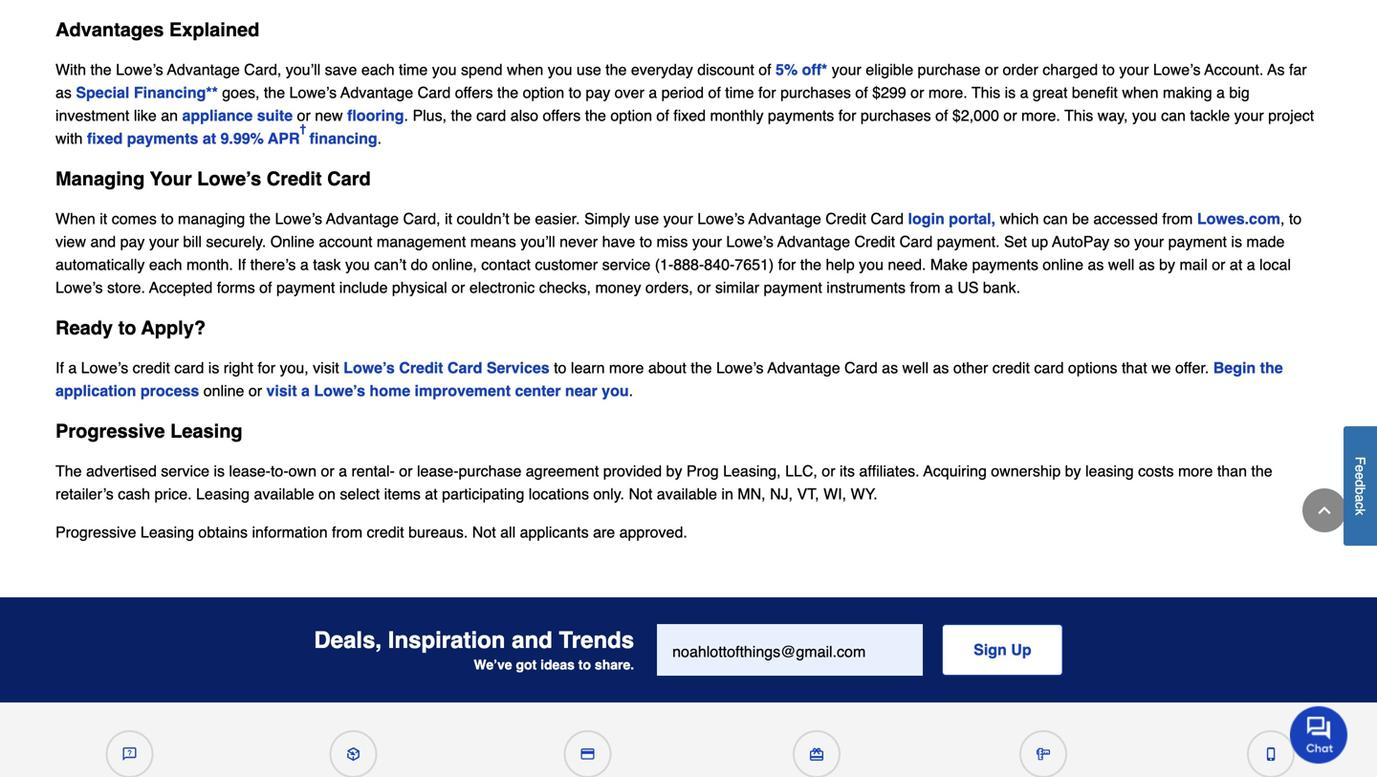 Task type: locate. For each thing, give the bounding box(es) containing it.
miss
[[657, 233, 688, 250]]

more. inside . plus, the card also offers the option of fixed monthly payments for purchases of $2,000 or more. this way, you can tackle your project with
[[1022, 106, 1061, 124]]

2 horizontal spatial at
[[1230, 256, 1243, 273]]

us
[[958, 279, 979, 296]]

is inside the advertised service is lease-to-own or a rental- or lease-purchase agreement provided by prog leasing, llc, or its affiliates. acquiring ownership by leasing costs more than the retailer's cash price. leasing available on select items at participating locations only. not available in mn, nj, vt, wi, wy.
[[214, 462, 225, 480]]

at inside the advertised service is lease-to-own or a rental- or lease-purchase agreement provided by prog leasing, llc, or its affiliates. acquiring ownership by leasing costs more than the retailer's cash price. leasing available on select items at participating locations only. not available in mn, nj, vt, wi, wy.
[[425, 485, 438, 503]]

. down flooring link
[[377, 129, 382, 147]]

cash
[[118, 485, 150, 503]]

for inside . plus, the card also offers the option of fixed monthly payments for purchases of $2,000 or more. this way, you can tackle your project with
[[839, 106, 857, 124]]

offers
[[455, 83, 493, 101], [543, 106, 581, 124]]

at
[[203, 129, 216, 147], [1230, 256, 1243, 273], [425, 485, 438, 503]]

not inside the advertised service is lease-to-own or a rental- or lease-purchase agreement provided by prog leasing, llc, or its affiliates. acquiring ownership by leasing costs more than the retailer's cash price. leasing available on select items at participating locations only. not available in mn, nj, vt, wi, wy.
[[629, 485, 653, 503]]

you'll left save
[[286, 61, 321, 78]]

mail
[[1180, 256, 1208, 273]]

2 horizontal spatial card
[[1034, 359, 1064, 377]]

1 horizontal spatial purchase
[[918, 61, 981, 78]]

1 vertical spatial not
[[472, 523, 496, 541]]

1 vertical spatial .
[[377, 129, 382, 147]]

pay left over
[[586, 83, 610, 101]]

online down autopay
[[1043, 256, 1084, 273]]

. inside . plus, the card also offers the option of fixed monthly payments for purchases of $2,000 or more. this way, you can tackle your project with
[[404, 106, 408, 124]]

of
[[759, 61, 772, 78], [708, 83, 721, 101], [855, 83, 868, 101], [657, 106, 669, 124], [936, 106, 948, 124], [259, 279, 272, 296]]

progressive for progressive leasing
[[55, 420, 165, 442]]

from down select in the left bottom of the page
[[332, 523, 363, 541]]

order
[[1003, 61, 1039, 78]]

when right the spend
[[507, 61, 544, 78]]

with
[[55, 129, 83, 147]]

0 vertical spatial .
[[404, 106, 408, 124]]

0 vertical spatial you'll
[[286, 61, 321, 78]]

1 horizontal spatial more
[[1178, 462, 1213, 480]]

with
[[55, 61, 86, 78]]

is inside goes, the lowe's advantage card offers the option to pay over a period of time for purchases of $299 or more. this is a great benefit when making a big investment like an
[[1005, 83, 1016, 101]]

0 vertical spatial leasing
[[170, 420, 243, 442]]

your up 840-
[[692, 233, 722, 250]]

advantage inside , to view and pay your bill securely. online account management means you'll never have to miss your lowe's advantage credit card payment. set up autopay so your payment is made automatically each month. if there's a task you can't do online, contact customer service (1-888-840-7651) for the help you need. make payments online as well as by mail or at a local lowe's store. accepted forms of payment include physical or electronic checks, money orders, or similar payment instruments from a us bank.
[[778, 233, 850, 250]]

0 vertical spatial at
[[203, 129, 216, 147]]

prog
[[687, 462, 719, 480]]

1 horizontal spatial and
[[512, 627, 553, 654]]

can up up
[[1043, 210, 1068, 227]]

period
[[662, 83, 704, 101]]

fixed
[[674, 106, 706, 124], [87, 129, 123, 147]]

or left order
[[985, 61, 999, 78]]

purchases down off*
[[781, 83, 851, 101]]

far
[[1289, 61, 1307, 78]]

1 horizontal spatial well
[[1108, 256, 1135, 273]]

available
[[254, 485, 314, 503], [657, 485, 717, 503]]

pay inside goes, the lowe's advantage card offers the option to pay over a period of time for purchases of $299 or more. this is a great benefit when making a big investment like an
[[586, 83, 610, 101]]

to left learn on the left top of the page
[[554, 359, 567, 377]]

fixed inside the fixed payments at 9.99% apr † financing .
[[87, 129, 123, 147]]

card up improvement
[[448, 359, 482, 377]]

0 horizontal spatial this
[[972, 83, 1001, 101]]

.
[[404, 106, 408, 124], [377, 129, 382, 147], [629, 382, 633, 400]]

your up way,
[[1120, 61, 1149, 78]]

0 horizontal spatial well
[[903, 359, 929, 377]]

purchases down '$299'
[[861, 106, 931, 124]]

to inside goes, the lowe's advantage card offers the option to pay over a period of time for purchases of $299 or more. this is a great benefit when making a big investment like an
[[569, 83, 582, 101]]

. plus, the card also offers the option of fixed monthly payments for purchases of $2,000 or more. this way, you can tackle your project with
[[55, 106, 1314, 147]]

purchase up $2,000
[[918, 61, 981, 78]]

purchases inside . plus, the card also offers the option of fixed monthly payments for purchases of $2,000 or more. this way, you can tackle your project with
[[861, 106, 931, 124]]

0 vertical spatial purchases
[[781, 83, 851, 101]]

online inside , to view and pay your bill securely. online account management means you'll never have to miss your lowe's advantage credit card payment. set up autopay so your payment is made automatically each month. if there's a task you can't do online, contact customer service (1-888-840-7651) for the help you need. make payments online as well as by mail or at a local lowe's store. accepted forms of payment include physical or electronic checks, money orders, or similar payment instruments from a us bank.
[[1043, 256, 1084, 273]]

to left miss
[[640, 233, 652, 250]]

to inside your eligible purchase or order charged to your lowe's account. as far as
[[1102, 61, 1115, 78]]

1 vertical spatial from
[[910, 279, 941, 296]]

lease- left own
[[229, 462, 271, 480]]

service inside the advertised service is lease-to-own or a rental- or lease-purchase agreement provided by prog leasing, llc, or its affiliates. acquiring ownership by leasing costs more than the retailer's cash price. leasing available on select items at participating locations only. not available in mn, nj, vt, wi, wy.
[[161, 462, 209, 480]]

card left options
[[1034, 359, 1064, 377]]

retailer's
[[55, 485, 114, 503]]

each
[[361, 61, 395, 78], [149, 256, 182, 273]]

0 horizontal spatial at
[[203, 129, 216, 147]]

service down have
[[602, 256, 651, 273]]

be up autopay
[[1072, 210, 1089, 227]]

can
[[1161, 106, 1186, 124], [1043, 210, 1068, 227]]

1 vertical spatial you'll
[[521, 233, 555, 250]]

lowe's down automatically
[[55, 279, 103, 296]]

sign
[[974, 641, 1007, 659]]

goes, the lowe's advantage card offers the option to pay over a period of time for purchases of $299 or more. this is a great benefit when making a big investment like an
[[55, 83, 1250, 124]]

leasing for progressive leasing
[[170, 420, 243, 442]]

this up $2,000
[[972, 83, 1001, 101]]

a left task
[[300, 256, 309, 273]]

1 vertical spatial service
[[161, 462, 209, 480]]

option down over
[[611, 106, 652, 124]]

1 vertical spatial visit
[[266, 382, 297, 400]]

1 horizontal spatial more.
[[1022, 106, 1061, 124]]

1 vertical spatial when
[[1122, 83, 1159, 101]]

0 vertical spatial more
[[609, 359, 644, 377]]

option for to
[[523, 83, 565, 101]]

pay down comes
[[120, 233, 145, 250]]

the up the also
[[497, 83, 519, 101]]

other
[[954, 359, 988, 377]]

1 vertical spatial offers
[[543, 106, 581, 124]]

each right save
[[361, 61, 395, 78]]

you right way,
[[1132, 106, 1157, 124]]

k
[[1353, 509, 1368, 516]]

if
[[238, 256, 246, 273], [55, 359, 64, 377]]

at down appliance
[[203, 129, 216, 147]]

a down you,
[[301, 382, 310, 400]]

1 vertical spatial progressive
[[55, 523, 136, 541]]

option inside goes, the lowe's advantage card offers the option to pay over a period of time for purchases of $299 or more. this is a great benefit when making a big investment like an
[[523, 83, 565, 101]]

2 available from the left
[[657, 485, 717, 503]]

great
[[1033, 83, 1068, 101]]

1 vertical spatial purchases
[[861, 106, 931, 124]]

offers inside goes, the lowe's advantage card offers the option to pay over a period of time for purchases of $299 or more. this is a great benefit when making a big investment like an
[[455, 83, 493, 101]]

service inside , to view and pay your bill securely. online account management means you'll never have to miss your lowe's advantage credit card payment. set up autopay so your payment is made automatically each month. if there's a task you can't do online, contact customer service (1-888-840-7651) for the help you need. make payments online as well as by mail or at a local lowe's store. accepted forms of payment include physical or electronic checks, money orders, or similar payment instruments from a us bank.
[[602, 256, 651, 273]]

costs
[[1138, 462, 1174, 480]]

0 horizontal spatial pay
[[120, 233, 145, 250]]

it right when
[[100, 210, 107, 227]]

1 horizontal spatial use
[[635, 210, 659, 227]]

couldn't
[[457, 210, 510, 227]]

more. up $2,000
[[929, 83, 968, 101]]

payment.
[[937, 233, 1000, 250]]

1 vertical spatial more
[[1178, 462, 1213, 480]]

card left login
[[871, 210, 904, 227]]

of down there's
[[259, 279, 272, 296]]

is inside , to view and pay your bill securely. online account management means you'll never have to miss your lowe's advantage credit card payment. set up autopay so your payment is made automatically each month. if there's a task you can't do online, contact customer service (1-888-840-7651) for the help you need. make payments online as well as by mail or at a local lowe's store. accepted forms of payment include physical or electronic checks, money orders, or similar payment instruments from a us bank.
[[1232, 233, 1243, 250]]

can down making
[[1161, 106, 1186, 124]]

progressive leasing obtains information from credit bureaus. not all applicants are approved.
[[55, 523, 688, 541]]

over
[[615, 83, 645, 101]]

2 , from the left
[[1281, 210, 1285, 227]]

0 horizontal spatial more.
[[929, 83, 968, 101]]

0 vertical spatial from
[[1163, 210, 1193, 227]]

1 vertical spatial option
[[611, 106, 652, 124]]

contact
[[481, 256, 531, 273]]

lowe's inside goes, the lowe's advantage card offers the option to pay over a period of time for purchases of $299 or more. this is a great benefit when making a big investment like an
[[289, 83, 337, 101]]

near
[[565, 382, 598, 400]]

lowe's up 7651)
[[726, 233, 774, 250]]

the inside , to view and pay your bill securely. online account management means you'll never have to miss your lowe's advantage credit card payment. set up autopay so your payment is made automatically each month. if there's a task you can't do online, contact customer service (1-888-840-7651) for the help you need. make payments online as well as by mail or at a local lowe's store. accepted forms of payment include physical or electronic checks, money orders, or similar payment instruments from a us bank.
[[800, 256, 822, 273]]

0 horizontal spatial card,
[[244, 61, 282, 78]]

1 horizontal spatial card
[[477, 106, 506, 124]]

if a lowe's credit card is right for you, visit lowe's credit card services to learn more about the lowe's advantage card as well as other credit card options that we offer.
[[55, 359, 1214, 377]]

f
[[1353, 457, 1368, 465]]

more
[[609, 359, 644, 377], [1178, 462, 1213, 480]]

not left 'all'
[[472, 523, 496, 541]]

2 progressive from the top
[[55, 523, 136, 541]]

gift card image
[[810, 748, 823, 761]]

your inside . plus, the card also offers the option of fixed monthly payments for purchases of $2,000 or more. this way, you can tackle your project with
[[1235, 106, 1264, 124]]

credit inside , to view and pay your bill securely. online account management means you'll never have to miss your lowe's advantage credit card payment. set up autopay so your payment is made automatically each month. if there's a task you can't do online, contact customer service (1-888-840-7651) for the help you need. make payments online as well as by mail or at a local lowe's store. accepted forms of payment include physical or electronic checks, money orders, or similar payment instruments from a us bank.
[[855, 233, 895, 250]]

offers right the also
[[543, 106, 581, 124]]

up
[[1011, 641, 1032, 659]]

sign up button
[[942, 624, 1063, 676]]

, up made
[[1281, 210, 1285, 227]]

own
[[289, 462, 317, 480]]

0 vertical spatial if
[[238, 256, 246, 273]]

progressive for progressive leasing obtains information from credit bureaus. not all applicants are approved.
[[55, 523, 136, 541]]

pickup image
[[347, 748, 360, 761]]

1 horizontal spatial available
[[657, 485, 717, 503]]

discount
[[698, 61, 755, 78]]

making
[[1163, 83, 1213, 101]]

approved.
[[620, 523, 688, 541]]

the right than
[[1252, 462, 1273, 480]]

of left '$299'
[[855, 83, 868, 101]]

set
[[1004, 233, 1027, 250]]

credit right other
[[993, 359, 1030, 377]]

each up accepted
[[149, 256, 182, 273]]

lowe's credit card services link
[[344, 359, 550, 377]]

lease- up items
[[417, 462, 459, 480]]

by inside , to view and pay your bill securely. online account management means you'll never have to miss your lowe's advantage credit card payment. set up autopay so your payment is made automatically each month. if there's a task you can't do online, contact customer service (1-888-840-7651) for the help you need. make payments online as well as by mail or at a local lowe's store. accepted forms of payment include physical or electronic checks, money orders, or similar payment instruments from a us bank.
[[1159, 256, 1176, 273]]

,
[[992, 210, 996, 227], [1281, 210, 1285, 227]]

1 vertical spatial this
[[1065, 106, 1094, 124]]

1 vertical spatial fixed
[[87, 129, 123, 147]]

you'll
[[286, 61, 321, 78], [521, 233, 555, 250]]

scroll to top element
[[1303, 489, 1347, 533]]

when
[[55, 210, 95, 227]]

0 horizontal spatial can
[[1043, 210, 1068, 227]]

improvement
[[415, 382, 511, 400]]

credit up help
[[826, 210, 867, 227]]

0 horizontal spatial service
[[161, 462, 209, 480]]

0 horizontal spatial offers
[[455, 83, 493, 101]]

1 vertical spatial online
[[203, 382, 244, 400]]

progressive
[[55, 420, 165, 442], [55, 523, 136, 541]]

1 vertical spatial payments
[[127, 129, 198, 147]]

online or visit a lowe's home improvement center near you .
[[199, 382, 633, 400]]

or inside your eligible purchase or order charged to your lowe's account. as far as
[[985, 61, 999, 78]]

0 vertical spatial payments
[[768, 106, 834, 124]]

options
[[1068, 359, 1118, 377]]

, left which
[[992, 210, 996, 227]]

your down big
[[1235, 106, 1264, 124]]

lowe's up the new
[[289, 83, 337, 101]]

to up benefit
[[1102, 61, 1115, 78]]

0 horizontal spatial option
[[523, 83, 565, 101]]

0 horizontal spatial payments
[[127, 129, 198, 147]]

to
[[1102, 61, 1115, 78], [569, 83, 582, 101], [161, 210, 174, 227], [1289, 210, 1302, 227], [640, 233, 652, 250], [118, 317, 136, 339], [554, 359, 567, 377], [579, 658, 591, 673]]

0 horizontal spatial time
[[399, 61, 428, 78]]

everyday
[[631, 61, 693, 78]]

1 horizontal spatial offers
[[543, 106, 581, 124]]

we've
[[474, 658, 512, 673]]

instruments
[[827, 279, 906, 296]]

leasing
[[170, 420, 243, 442], [196, 485, 250, 503], [141, 523, 194, 541]]

†
[[300, 122, 306, 135]]

0 vertical spatial progressive
[[55, 420, 165, 442]]

dimensions image
[[1037, 748, 1050, 761]]

for inside goes, the lowe's advantage card offers the option to pay over a period of time for purchases of $299 or more. this is a great benefit when making a big investment like an
[[759, 83, 776, 101]]

1 horizontal spatial online
[[1043, 256, 1084, 273]]

monthly
[[710, 106, 764, 124]]

1 horizontal spatial option
[[611, 106, 652, 124]]

1 , from the left
[[992, 210, 996, 227]]

1 horizontal spatial lease-
[[417, 462, 459, 480]]

if up application
[[55, 359, 64, 377]]

use up miss
[[635, 210, 659, 227]]

fixed down period
[[674, 106, 706, 124]]

1 horizontal spatial can
[[1161, 106, 1186, 124]]

this down benefit
[[1065, 106, 1094, 124]]

1 horizontal spatial payment
[[764, 279, 823, 296]]

2 horizontal spatial credit
[[993, 359, 1030, 377]]

payments inside . plus, the card also offers the option of fixed monthly payments for purchases of $2,000 or more. this way, you can tackle your project with
[[768, 106, 834, 124]]

or down 888-
[[697, 279, 711, 296]]

2 horizontal spatial by
[[1159, 256, 1176, 273]]

1 vertical spatial purchase
[[459, 462, 522, 480]]

simply
[[584, 210, 630, 227]]

time up monthly
[[725, 83, 754, 101]]

card inside goes, the lowe's advantage card offers the option to pay over a period of time for purchases of $299 or more. this is a great benefit when making a big investment like an
[[418, 83, 451, 101]]

you'll down the easier.
[[521, 233, 555, 250]]

0 horizontal spatial .
[[377, 129, 382, 147]]

more. down great
[[1022, 106, 1061, 124]]

0 horizontal spatial purchases
[[781, 83, 851, 101]]

1 horizontal spatial ,
[[1281, 210, 1285, 227]]

you left the spend
[[432, 61, 457, 78]]

by left mail
[[1159, 256, 1176, 273]]

2 vertical spatial leasing
[[141, 523, 194, 541]]

1 horizontal spatial it
[[445, 210, 453, 227]]

1 horizontal spatial each
[[361, 61, 395, 78]]

0 vertical spatial offers
[[455, 83, 493, 101]]

progressive up advertised
[[55, 420, 165, 442]]

0 vertical spatial use
[[577, 61, 601, 78]]

the left help
[[800, 256, 822, 273]]

1 horizontal spatial .
[[404, 106, 408, 124]]

fixed down "investment"
[[87, 129, 123, 147]]

financing
[[309, 129, 377, 147]]

1 e from the top
[[1353, 465, 1368, 472]]

visit right you,
[[313, 359, 339, 377]]

0 vertical spatial more.
[[929, 83, 968, 101]]

like
[[134, 106, 157, 124]]

, to view and pay your bill securely. online account management means you'll never have to miss your lowe's advantage credit card payment. set up autopay so your payment is made automatically each month. if there's a task you can't do online, contact customer service (1-888-840-7651) for the help you need. make payments online as well as by mail or at a local lowe's store. accepted forms of payment include physical or electronic checks, money orders, or similar payment instruments from a us bank.
[[55, 210, 1302, 296]]

lowe's up online
[[275, 210, 322, 227]]

well left other
[[903, 359, 929, 377]]

0 vertical spatial time
[[399, 61, 428, 78]]

1 horizontal spatial visit
[[313, 359, 339, 377]]

your eligible purchase or order charged to your lowe's account. as far as
[[55, 61, 1307, 101]]

more. inside goes, the lowe's advantage card offers the option to pay over a period of time for purchases of $299 or more. this is a great benefit when making a big investment like an
[[929, 83, 968, 101]]

more.
[[929, 83, 968, 101], [1022, 106, 1061, 124]]

if down securely.
[[238, 256, 246, 273]]

information
[[252, 523, 328, 541]]

payment up mail
[[1169, 233, 1227, 250]]

more inside the advertised service is lease-to-own or a rental- or lease-purchase agreement provided by prog leasing, llc, or its affiliates. acquiring ownership by leasing costs more than the retailer's cash price. leasing available on select items at participating locations only. not available in mn, nj, vt, wi, wy.
[[1178, 462, 1213, 480]]

use up goes, the lowe's advantage card offers the option to pay over a period of time for purchases of $299 or more. this is a great benefit when making a big investment like an
[[577, 61, 601, 78]]

1 horizontal spatial service
[[602, 256, 651, 273]]

0 vertical spatial online
[[1043, 256, 1084, 273]]

1 vertical spatial well
[[903, 359, 929, 377]]

at right items
[[425, 485, 438, 503]]

b
[[1353, 487, 1368, 495]]

0 horizontal spatial it
[[100, 210, 107, 227]]

0 horizontal spatial available
[[254, 485, 314, 503]]

available down to-
[[254, 485, 314, 503]]

your
[[150, 168, 192, 190]]

0 vertical spatial when
[[507, 61, 544, 78]]

1 progressive from the top
[[55, 420, 165, 442]]

option for of
[[611, 106, 652, 124]]

by left leasing
[[1065, 462, 1081, 480]]

1 vertical spatial more.
[[1022, 106, 1061, 124]]

offers inside . plus, the card also offers the option of fixed monthly payments for purchases of $2,000 or more. this way, you can tackle your project with
[[543, 106, 581, 124]]

option inside . plus, the card also offers the option of fixed monthly payments for purchases of $2,000 or more. this way, you can tackle your project with
[[611, 106, 652, 124]]

2 vertical spatial from
[[332, 523, 363, 541]]

0 vertical spatial fixed
[[674, 106, 706, 124]]

lowe's right about
[[716, 359, 764, 377]]

credit down items
[[367, 523, 404, 541]]

1 be from the left
[[514, 210, 531, 227]]

way,
[[1098, 106, 1128, 124]]

checks,
[[539, 279, 591, 296]]

0 horizontal spatial visit
[[266, 382, 297, 400]]

you
[[432, 61, 457, 78], [548, 61, 572, 78], [1132, 106, 1157, 124], [345, 256, 370, 273], [859, 256, 884, 273], [602, 382, 629, 400]]

0 horizontal spatial each
[[149, 256, 182, 273]]

card
[[418, 83, 451, 101], [327, 168, 371, 190], [871, 210, 904, 227], [900, 233, 933, 250], [448, 359, 482, 377], [845, 359, 878, 377]]

on
[[319, 485, 336, 503]]

eligible
[[866, 61, 914, 78]]

more left than
[[1178, 462, 1213, 480]]

1 horizontal spatial from
[[910, 279, 941, 296]]

center
[[515, 382, 561, 400]]

month.
[[186, 256, 233, 273]]

management
[[377, 233, 466, 250]]

0 horizontal spatial by
[[666, 462, 682, 480]]

payment down task
[[276, 279, 335, 296]]

for
[[759, 83, 776, 101], [839, 106, 857, 124], [778, 256, 796, 273], [258, 359, 276, 377]]

lowe's down 9.99%
[[197, 168, 261, 190]]

0 vertical spatial visit
[[313, 359, 339, 377]]

physical
[[392, 279, 447, 296]]

sign up form
[[657, 624, 1063, 676]]

2 be from the left
[[1072, 210, 1089, 227]]

the right the also
[[585, 106, 606, 124]]

0 vertical spatial card,
[[244, 61, 282, 78]]

a left local
[[1247, 256, 1256, 273]]

credit up process
[[133, 359, 170, 377]]

1 vertical spatial each
[[149, 256, 182, 273]]

at inside the fixed payments at 9.99% apr † financing .
[[203, 129, 216, 147]]

advantages explained
[[55, 18, 260, 40]]

. left plus,
[[404, 106, 408, 124]]

payments down the 5% off* link
[[768, 106, 834, 124]]



Task type: vqa. For each thing, say whether or not it's contained in the screenshot.
the bottommost Pay
yes



Task type: describe. For each thing, give the bounding box(es) containing it.
lowe's up special financing** link
[[116, 61, 163, 78]]

if inside , to view and pay your bill securely. online account management means you'll never have to miss your lowe's advantage credit card payment. set up autopay so your payment is made automatically each month. if there's a task you can't do online, contact customer service (1-888-840-7651) for the help you need. make payments online as well as by mail or at a local lowe's store. accepted forms of payment include physical or electronic checks, money orders, or similar payment instruments from a us bank.
[[238, 256, 246, 273]]

a up application
[[68, 359, 77, 377]]

you up include
[[345, 256, 370, 273]]

this inside goes, the lowe's advantage card offers the option to pay over a period of time for purchases of $299 or more. this is a great benefit when making a big investment like an
[[972, 83, 1001, 101]]

a right over
[[649, 83, 657, 101]]

ready to apply?
[[55, 317, 211, 339]]

and inside deals, inspiration and trends we've got ideas to share.
[[512, 627, 553, 654]]

begin the application process link
[[55, 359, 1283, 400]]

you inside . plus, the card also offers the option of fixed monthly payments for purchases of $2,000 or more. this way, you can tackle your project with
[[1132, 106, 1157, 124]]

autopay
[[1052, 233, 1110, 250]]

login portal link
[[908, 210, 992, 227]]

leasing
[[1086, 462, 1134, 480]]

never
[[560, 233, 598, 250]]

or left the new
[[297, 106, 311, 124]]

0 horizontal spatial when
[[507, 61, 544, 78]]

application
[[55, 382, 136, 400]]

ownership
[[991, 462, 1061, 480]]

of down 'discount'
[[708, 83, 721, 101]]

chat invite button image
[[1290, 706, 1349, 764]]

of left 5% at the right top
[[759, 61, 772, 78]]

0 horizontal spatial you'll
[[286, 61, 321, 78]]

the inside the advertised service is lease-to-own or a rental- or lease-purchase agreement provided by prog leasing, llc, or its affiliates. acquiring ownership by leasing costs more than the retailer's cash price. leasing available on select items at participating locations only. not available in mn, nj, vt, wi, wy.
[[1252, 462, 1273, 480]]

electronic
[[470, 279, 535, 296]]

is left right
[[208, 359, 219, 377]]

or left its
[[822, 462, 836, 480]]

2 horizontal spatial payment
[[1169, 233, 1227, 250]]

each inside , to view and pay your bill securely. online account management means you'll never have to miss your lowe's advantage credit card payment. set up autopay so your payment is made automatically each month. if there's a task you can't do online, contact customer service (1-888-840-7651) for the help you need. make payments online as well as by mail or at a local lowe's store. accepted forms of payment include physical or electronic checks, money orders, or similar payment instruments from a us bank.
[[149, 256, 182, 273]]

all
[[500, 523, 516, 541]]

there's
[[250, 256, 296, 273]]

the advertised service is lease-to-own or a rental- or lease-purchase agreement provided by prog leasing, llc, or its affiliates. acquiring ownership by leasing costs more than the retailer's cash price. leasing available on select items at participating locations only. not available in mn, nj, vt, wi, wy.
[[55, 462, 1273, 503]]

credit card image
[[581, 748, 594, 761]]

ideas
[[541, 658, 575, 673]]

llc,
[[785, 462, 818, 480]]

to right comes
[[161, 210, 174, 227]]

agreement
[[526, 462, 599, 480]]

tackle
[[1190, 106, 1230, 124]]

. inside the fixed payments at 9.99% apr † financing .
[[377, 129, 382, 147]]

explained
[[169, 18, 260, 40]]

1 vertical spatial if
[[55, 359, 64, 377]]

0 horizontal spatial payment
[[276, 279, 335, 296]]

840-
[[704, 256, 735, 273]]

spend
[[461, 61, 503, 78]]

0 horizontal spatial card
[[174, 359, 204, 377]]

lowes.com link
[[1197, 210, 1281, 227]]

credit down apr at top left
[[267, 168, 322, 190]]

this inside . plus, the card also offers the option of fixed monthly payments for purchases of $2,000 or more. this way, you can tackle your project with
[[1065, 106, 1094, 124]]

lowe's up application
[[81, 359, 128, 377]]

Email Address email field
[[657, 624, 923, 676]]

can inside . plus, the card also offers the option of fixed monthly payments for purchases of $2,000 or more. this way, you can tackle your project with
[[1161, 106, 1186, 124]]

view
[[55, 233, 86, 250]]

off*
[[802, 61, 828, 78]]

advantage inside goes, the lowe's advantage card offers the option to pay over a period of time for purchases of $299 or more. this is a great benefit when making a big investment like an
[[341, 83, 413, 101]]

services
[[487, 359, 550, 377]]

to up local
[[1289, 210, 1302, 227]]

when inside goes, the lowe's advantage card offers the option to pay over a period of time for purchases of $299 or more. this is a great benefit when making a big investment like an
[[1122, 83, 1159, 101]]

process
[[141, 382, 199, 400]]

participating
[[442, 485, 525, 503]]

of left $2,000
[[936, 106, 948, 124]]

the up 'special' in the top left of the page
[[90, 61, 112, 78]]

acquiring
[[924, 462, 987, 480]]

offers for card
[[455, 83, 493, 101]]

1 vertical spatial card,
[[403, 210, 441, 227]]

the inside begin the application process
[[1260, 359, 1283, 377]]

1 vertical spatial use
[[635, 210, 659, 227]]

f e e d b a c k button
[[1344, 426, 1377, 546]]

suite
[[257, 106, 293, 124]]

, link
[[992, 210, 996, 227]]

advertised
[[86, 462, 157, 480]]

1 horizontal spatial credit
[[367, 523, 404, 541]]

wi,
[[824, 485, 847, 503]]

1 available from the left
[[254, 485, 314, 503]]

your right off*
[[832, 61, 862, 78]]

, inside , to view and pay your bill securely. online account management means you'll never have to miss your lowe's advantage credit card payment. set up autopay so your payment is made automatically each month. if there's a task you can't do online, contact customer service (1-888-840-7651) for the help you need. make payments online as well as by mail or at a local lowe's store. accepted forms of payment include physical or electronic checks, money orders, or similar payment instruments from a us bank.
[[1281, 210, 1285, 227]]

leasing,
[[723, 462, 781, 480]]

lowes.com
[[1197, 210, 1281, 227]]

bureaus.
[[409, 523, 468, 541]]

managing your lowe's credit card
[[55, 168, 371, 190]]

lowe's up home
[[344, 359, 395, 377]]

made
[[1247, 233, 1285, 250]]

include
[[339, 279, 388, 296]]

make
[[931, 256, 968, 273]]

online,
[[432, 256, 477, 273]]

leasing inside the advertised service is lease-to-own or a rental- or lease-purchase agreement provided by prog leasing, llc, or its affiliates. acquiring ownership by leasing costs more than the retailer's cash price. leasing available on select items at participating locations only. not available in mn, nj, vt, wi, wy.
[[196, 485, 250, 503]]

your left bill
[[149, 233, 179, 250]]

as
[[1268, 61, 1285, 78]]

benefit
[[1072, 83, 1118, 101]]

1 vertical spatial can
[[1043, 210, 1068, 227]]

payments inside the fixed payments at 9.99% apr † financing .
[[127, 129, 198, 147]]

or down right
[[249, 382, 262, 400]]

a inside the advertised service is lease-to-own or a rental- or lease-purchase agreement provided by prog leasing, llc, or its affiliates. acquiring ownership by leasing costs more than the retailer's cash price. leasing available on select items at participating locations only. not available in mn, nj, vt, wi, wy.
[[339, 462, 347, 480]]

payments inside , to view and pay your bill securely. online account management means you'll never have to miss your lowe's advantage credit card payment. set up autopay so your payment is made automatically each month. if there's a task you can't do online, contact customer service (1-888-840-7651) for the help you need. make payments online as well as by mail or at a local lowe's store. accepted forms of payment include physical or electronic checks, money orders, or similar payment instruments from a us bank.
[[972, 256, 1039, 273]]

0 horizontal spatial use
[[577, 61, 601, 78]]

or up on
[[321, 462, 334, 480]]

sign up
[[974, 641, 1032, 659]]

card down "instruments"
[[845, 359, 878, 377]]

$2,000
[[953, 106, 999, 124]]

project
[[1269, 106, 1314, 124]]

2 horizontal spatial .
[[629, 382, 633, 400]]

affiliates.
[[859, 462, 920, 480]]

online
[[270, 233, 315, 250]]

mobile image
[[1265, 748, 1278, 761]]

local
[[1260, 256, 1291, 273]]

a inside button
[[1353, 495, 1368, 502]]

purchase inside the advertised service is lease-to-own or a rental- or lease-purchase agreement provided by prog leasing, llc, or its affiliates. acquiring ownership by leasing costs more than the retailer's cash price. leasing available on select items at participating locations only. not available in mn, nj, vt, wi, wy.
[[459, 462, 522, 480]]

lowe's left home
[[314, 382, 365, 400]]

easier.
[[535, 210, 580, 227]]

select
[[340, 485, 380, 503]]

card down financing
[[327, 168, 371, 190]]

time inside goes, the lowe's advantage card offers the option to pay over a period of time for purchases of $299 or more. this is a great benefit when making a big investment like an
[[725, 83, 754, 101]]

at inside , to view and pay your bill securely. online account management means you'll never have to miss your lowe's advantage credit card payment. set up autopay so your payment is made automatically each month. if there's a task you can't do online, contact customer service (1-888-840-7651) for the help you need. make payments online as well as by mail or at a local lowe's store. accepted forms of payment include physical or electronic checks, money orders, or similar payment instruments from a us bank.
[[1230, 256, 1243, 273]]

or inside goes, the lowe's advantage card offers the option to pay over a period of time for purchases of $299 or more. this is a great benefit when making a big investment like an
[[911, 83, 924, 101]]

the up securely.
[[249, 210, 271, 227]]

mn,
[[738, 485, 766, 503]]

new
[[315, 106, 343, 124]]

credit up online or visit a lowe's home improvement center near you .
[[399, 359, 443, 377]]

managing
[[55, 168, 145, 190]]

locations
[[529, 485, 589, 503]]

accessed
[[1094, 210, 1158, 227]]

as inside your eligible purchase or order charged to your lowe's account. as far as
[[55, 83, 72, 101]]

deals, inspiration and trends we've got ideas to share.
[[314, 627, 634, 673]]

d
[[1353, 480, 1368, 487]]

or right mail
[[1212, 256, 1226, 273]]

you down the if a lowe's credit card is right for you, visit lowe's credit card services to learn more about the lowe's advantage card as well as other credit card options that we offer. at the top of the page
[[602, 382, 629, 400]]

0 horizontal spatial more
[[609, 359, 644, 377]]

1 it from the left
[[100, 210, 107, 227]]

card inside . plus, the card also offers the option of fixed monthly payments for purchases of $2,000 or more. this way, you can tackle your project with
[[477, 106, 506, 124]]

$299
[[873, 83, 907, 101]]

we
[[1152, 359, 1171, 377]]

provided
[[603, 462, 662, 480]]

wy.
[[851, 485, 878, 503]]

financing**
[[134, 83, 218, 101]]

visit a lowe's home improvement center near you link
[[266, 382, 629, 400]]

customer
[[535, 256, 598, 273]]

chevron up image
[[1315, 501, 1334, 520]]

0 horizontal spatial from
[[332, 523, 363, 541]]

flooring link
[[347, 106, 404, 124]]

the right about
[[691, 359, 712, 377]]

leasing for progressive leasing obtains information from credit bureaus. not all applicants are approved.
[[141, 523, 194, 541]]

you'll inside , to view and pay your bill securely. online account management means you'll never have to miss your lowe's advantage credit card payment. set up autopay so your payment is made automatically each month. if there's a task you can't do online, contact customer service (1-888-840-7651) for the help you need. make payments online as well as by mail or at a local lowe's store. accepted forms of payment include physical or electronic checks, money orders, or similar payment instruments from a us bank.
[[521, 233, 555, 250]]

and inside , to view and pay your bill securely. online account management means you'll never have to miss your lowe's advantage credit card payment. set up autopay so your payment is made automatically each month. if there's a task you can't do online, contact customer service (1-888-840-7651) for the help you need. make payments online as well as by mail or at a local lowe's store. accepted forms of payment include physical or electronic checks, money orders, or similar payment instruments from a us bank.
[[90, 233, 116, 250]]

inspiration
[[388, 627, 506, 654]]

need.
[[888, 256, 926, 273]]

fixed inside . plus, the card also offers the option of fixed monthly payments for purchases of $2,000 or more. this way, you can tackle your project with
[[674, 106, 706, 124]]

the right plus,
[[451, 106, 472, 124]]

7651)
[[735, 256, 774, 273]]

the up over
[[606, 61, 627, 78]]

2 it from the left
[[445, 210, 453, 227]]

1 lease- from the left
[[229, 462, 271, 480]]

0 horizontal spatial credit
[[133, 359, 170, 377]]

an
[[161, 106, 178, 124]]

0 vertical spatial each
[[361, 61, 395, 78]]

from inside , to view and pay your bill securely. online account management means you'll never have to miss your lowe's advantage credit card payment. set up autopay so your payment is made automatically each month. if there's a task you can't do online, contact customer service (1-888-840-7651) for the help you need. make payments online as well as by mail or at a local lowe's store. accepted forms of payment include physical or electronic checks, money orders, or similar payment instruments from a us bank.
[[910, 279, 941, 296]]

purchase inside your eligible purchase or order charged to your lowe's account. as far as
[[918, 61, 981, 78]]

securely.
[[206, 233, 266, 250]]

2 horizontal spatial from
[[1163, 210, 1193, 227]]

customer care image
[[123, 748, 136, 761]]

orders,
[[646, 279, 693, 296]]

only.
[[593, 485, 625, 503]]

account.
[[1205, 61, 1264, 78]]

purchases inside goes, the lowe's advantage card offers the option to pay over a period of time for purchases of $299 or more. this is a great benefit when making a big investment like an
[[781, 83, 851, 101]]

your right so
[[1135, 233, 1164, 250]]

a left us
[[945, 279, 953, 296]]

pay inside , to view and pay your bill securely. online account management means you'll never have to miss your lowe's advantage credit card payment. set up autopay so your payment is made automatically each month. if there's a task you can't do online, contact customer service (1-888-840-7651) for the help you need. make payments online as well as by mail or at a local lowe's store. accepted forms of payment include physical or electronic checks, money orders, or similar payment instruments from a us bank.
[[120, 233, 145, 250]]

for inside , to view and pay your bill securely. online account management means you'll never have to miss your lowe's advantage credit card payment. set up autopay so your payment is made automatically each month. if there's a task you can't do online, contact customer service (1-888-840-7651) for the help you need. make payments online as well as by mail or at a local lowe's store. accepted forms of payment include physical or electronic checks, money orders, or similar payment instruments from a us bank.
[[778, 256, 796, 273]]

to down store.
[[118, 317, 136, 339]]

of down period
[[657, 106, 669, 124]]

a down order
[[1020, 83, 1029, 101]]

so
[[1114, 233, 1130, 250]]

5% off* link
[[776, 61, 828, 78]]

card inside , to view and pay your bill securely. online account management means you'll never have to miss your lowe's advantage credit card payment. set up autopay so your payment is made automatically each month. if there's a task you can't do online, contact customer service (1-888-840-7651) for the help you need. make payments online as well as by mail or at a local lowe's store. accepted forms of payment include physical or electronic checks, money orders, or similar payment instruments from a us bank.
[[900, 233, 933, 250]]

offers for also
[[543, 106, 581, 124]]

of inside , to view and pay your bill securely. online account management means you'll never have to miss your lowe's advantage credit card payment. set up autopay so your payment is made automatically each month. if there's a task you can't do online, contact customer service (1-888-840-7651) for the help you need. make payments online as well as by mail or at a local lowe's store. accepted forms of payment include physical or electronic checks, money orders, or similar payment instruments from a us bank.
[[259, 279, 272, 296]]

the up suite on the top left of page
[[264, 83, 285, 101]]

home
[[370, 382, 410, 400]]

to inside deals, inspiration and trends we've got ideas to share.
[[579, 658, 591, 673]]

a left big
[[1217, 83, 1225, 101]]

you right the spend
[[548, 61, 572, 78]]

than
[[1218, 462, 1247, 480]]

apr
[[268, 129, 300, 147]]

well inside , to view and pay your bill securely. online account management means you'll never have to miss your lowe's advantage credit card payment. set up autopay so your payment is made automatically each month. if there's a task you can't do online, contact customer service (1-888-840-7651) for the help you need. make payments online as well as by mail or at a local lowe's store. accepted forms of payment include physical or electronic checks, money orders, or similar payment instruments from a us bank.
[[1108, 256, 1135, 273]]

begin the application process
[[55, 359, 1283, 400]]

2 lease- from the left
[[417, 462, 459, 480]]

lowe's up 840-
[[698, 210, 745, 227]]

lowe's inside your eligible purchase or order charged to your lowe's account. as far as
[[1154, 61, 1201, 78]]

flooring
[[347, 106, 404, 124]]

you up "instruments"
[[859, 256, 884, 273]]

goes,
[[222, 83, 260, 101]]

learn
[[571, 359, 605, 377]]

1 horizontal spatial by
[[1065, 462, 1081, 480]]

0 horizontal spatial online
[[203, 382, 244, 400]]

or inside . plus, the card also offers the option of fixed monthly payments for purchases of $2,000 or more. this way, you can tackle your project with
[[1004, 106, 1017, 124]]

your up miss
[[664, 210, 693, 227]]

or down online,
[[452, 279, 465, 296]]

with the lowe's advantage card, you'll save each time you spend when you use the everyday discount of 5% off*
[[55, 61, 828, 78]]

or up items
[[399, 462, 413, 480]]

2 e from the top
[[1353, 472, 1368, 480]]



